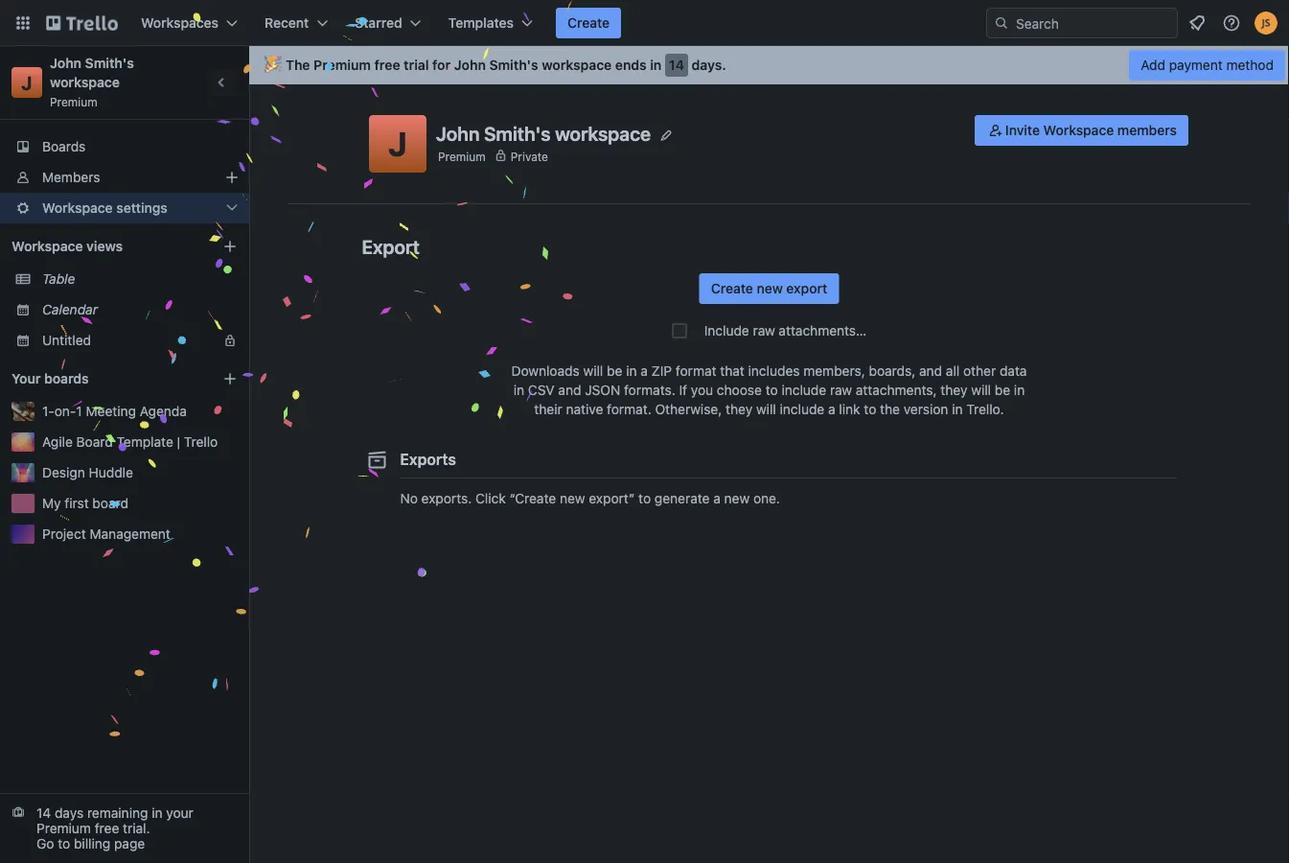 Task type: vqa. For each thing, say whether or not it's contained in the screenshot.
kendallparks02 (kendallparks02) icon
no



Task type: describe. For each thing, give the bounding box(es) containing it.
export"
[[589, 490, 635, 506]]

your boards with 5 items element
[[12, 367, 194, 390]]

1 horizontal spatial new
[[725, 490, 750, 506]]

if
[[679, 382, 688, 398]]

create new export button
[[700, 273, 839, 304]]

attachments,
[[856, 382, 937, 398]]

0 horizontal spatial new
[[560, 490, 585, 506]]

|
[[177, 434, 180, 450]]

invite workspace members button
[[975, 115, 1189, 146]]

no
[[400, 490, 418, 506]]

days
[[55, 805, 84, 821]]

1 vertical spatial they
[[726, 401, 753, 417]]

boards
[[42, 139, 86, 154]]

choose
[[717, 382, 762, 398]]

settings
[[116, 200, 168, 216]]

my first board link
[[42, 494, 238, 513]]

page
[[114, 836, 145, 851]]

recent button
[[253, 8, 340, 38]]

calendar
[[42, 302, 98, 317]]

trello.
[[967, 401, 1005, 417]]

includes
[[749, 363, 800, 379]]

no exports. click "create new export" to generate a new one.
[[400, 490, 780, 506]]

0 vertical spatial raw
[[753, 323, 775, 338]]

to down includes
[[766, 382, 778, 398]]

j link
[[12, 67, 42, 98]]

in left trello.
[[952, 401, 963, 417]]

for
[[433, 57, 451, 73]]

json
[[585, 382, 621, 398]]

remaining
[[87, 805, 148, 821]]

payment
[[1170, 57, 1223, 73]]

trial.
[[123, 820, 150, 836]]

raw inside downloads will be in a zip format that includes members, boards, and all other data in csv and json formats. if you choose to include raw attachments, they will be in their native format. otherwise, they will include a link to the version in trello.
[[830, 382, 853, 398]]

0 vertical spatial include
[[782, 382, 827, 398]]

1 vertical spatial will
[[972, 382, 992, 398]]

2 vertical spatial will
[[757, 401, 776, 417]]

billing
[[74, 836, 110, 851]]

method
[[1227, 57, 1274, 73]]

j button
[[369, 115, 427, 173]]

one.
[[754, 490, 780, 506]]

to inside 14 days remaining in your premium free trial. go to billing page
[[58, 836, 70, 851]]

Search field
[[1010, 9, 1178, 37]]

0 horizontal spatial will
[[584, 363, 603, 379]]

1-
[[42, 403, 54, 419]]

their
[[534, 401, 563, 417]]

john smith's workspace premium
[[50, 55, 138, 108]]

board
[[92, 495, 128, 511]]

create new export
[[711, 280, 828, 296]]

meeting
[[86, 403, 136, 419]]

trello
[[184, 434, 218, 450]]

members
[[42, 169, 100, 185]]

project management link
[[42, 525, 238, 544]]

1
[[76, 403, 82, 419]]

john inside banner
[[454, 57, 486, 73]]

sm image
[[987, 121, 1006, 140]]

template
[[117, 434, 173, 450]]

my first board
[[42, 495, 128, 511]]

formats.
[[624, 382, 676, 398]]

your
[[166, 805, 194, 821]]

other
[[964, 363, 996, 379]]

go
[[36, 836, 54, 851]]

confetti image
[[265, 57, 278, 73]]

0 vertical spatial they
[[941, 382, 968, 398]]

free inside banner
[[375, 57, 400, 73]]

workspaces button
[[129, 8, 249, 38]]

go to billing page link
[[36, 836, 145, 851]]

your boards
[[12, 371, 89, 386]]

"create
[[510, 490, 556, 506]]

format
[[676, 363, 717, 379]]

in down the data
[[1014, 382, 1025, 398]]

table link
[[42, 269, 238, 289]]

workspace inside banner
[[542, 57, 612, 73]]

smith's inside banner
[[490, 57, 539, 73]]

design huddle link
[[42, 463, 238, 482]]

to left 'the'
[[864, 401, 877, 417]]

click
[[476, 490, 506, 506]]

j for j button
[[388, 124, 407, 163]]

workspace inside button
[[1044, 122, 1115, 138]]

boards
[[44, 371, 89, 386]]

untitled link
[[42, 331, 211, 350]]

project management
[[42, 526, 171, 542]]

that
[[720, 363, 745, 379]]

native
[[566, 401, 603, 417]]

new inside button
[[757, 280, 783, 296]]

my
[[42, 495, 61, 511]]

generate
[[655, 490, 710, 506]]

search image
[[994, 15, 1010, 31]]

zip
[[652, 363, 672, 379]]

add payment method link
[[1130, 50, 1286, 81]]

calendar link
[[42, 300, 238, 319]]

export
[[787, 280, 828, 296]]

starred
[[355, 15, 402, 31]]

john for john smith's workspace premium
[[50, 55, 82, 71]]

in left csv
[[514, 382, 525, 398]]

smith's for john smith's workspace
[[484, 122, 551, 145]]



Task type: locate. For each thing, give the bounding box(es) containing it.
recent
[[265, 15, 309, 31]]

workspace down ends
[[555, 122, 651, 145]]

to right go on the bottom left of page
[[58, 836, 70, 851]]

create for create new export
[[711, 280, 754, 296]]

new left export at right
[[757, 280, 783, 296]]

and
[[920, 363, 943, 379], [558, 382, 582, 398]]

smith's down back to home image
[[85, 55, 134, 71]]

0 vertical spatial workspace
[[542, 57, 612, 73]]

raw down the members,
[[830, 382, 853, 398]]

2 vertical spatial a
[[714, 490, 721, 506]]

include down includes
[[782, 382, 827, 398]]

untitled
[[42, 332, 91, 348]]

1 horizontal spatial free
[[375, 57, 400, 73]]

create inside button
[[711, 280, 754, 296]]

14 left days
[[36, 805, 51, 821]]

smith's inside john smith's workspace premium
[[85, 55, 134, 71]]

2 horizontal spatial a
[[829, 401, 836, 417]]

in right ends
[[650, 57, 662, 73]]

0 vertical spatial j
[[21, 71, 32, 93]]

to right export"
[[639, 490, 651, 506]]

john smith's workspace link
[[50, 55, 138, 90]]

j for j link
[[21, 71, 32, 93]]

on-
[[54, 403, 76, 419]]

workspace
[[542, 57, 612, 73], [50, 74, 120, 90], [555, 122, 651, 145]]

all
[[946, 363, 960, 379]]

in left your
[[152, 805, 163, 821]]

the
[[286, 57, 310, 73]]

j inside button
[[388, 124, 407, 163]]

1 horizontal spatial a
[[714, 490, 721, 506]]

include raw attachments…
[[705, 323, 867, 338]]

0 vertical spatial workspace
[[1044, 122, 1115, 138]]

1 horizontal spatial be
[[995, 382, 1011, 398]]

add payment method
[[1141, 57, 1274, 73]]

to
[[766, 382, 778, 398], [864, 401, 877, 417], [639, 490, 651, 506], [58, 836, 70, 851]]

views
[[86, 238, 123, 254]]

14 inside 14 days remaining in your premium free trial. go to billing page
[[36, 805, 51, 821]]

add
[[1141, 57, 1166, 73]]

1 vertical spatial workspace
[[42, 200, 113, 216]]

project
[[42, 526, 86, 542]]

workspace up table
[[12, 238, 83, 254]]

1 horizontal spatial create
[[711, 280, 754, 296]]

banner containing 🎉
[[249, 46, 1290, 84]]

and left all
[[920, 363, 943, 379]]

1 vertical spatial create
[[711, 280, 754, 296]]

agenda
[[140, 403, 187, 419]]

0 horizontal spatial j
[[21, 71, 32, 93]]

new left one.
[[725, 490, 750, 506]]

1 vertical spatial raw
[[830, 382, 853, 398]]

huddle
[[89, 465, 133, 480]]

1 vertical spatial workspace
[[50, 74, 120, 90]]

banner
[[249, 46, 1290, 84]]

agile
[[42, 434, 73, 450]]

0 horizontal spatial create
[[568, 15, 610, 31]]

table
[[42, 271, 75, 287]]

a right generate
[[714, 490, 721, 506]]

back to home image
[[46, 8, 118, 38]]

members link
[[0, 162, 249, 193]]

0 vertical spatial be
[[607, 363, 623, 379]]

0 vertical spatial will
[[584, 363, 603, 379]]

will
[[584, 363, 603, 379], [972, 382, 992, 398], [757, 401, 776, 417]]

workspace down members
[[42, 200, 113, 216]]

downloads
[[512, 363, 580, 379]]

smith's
[[85, 55, 134, 71], [490, 57, 539, 73], [484, 122, 551, 145]]

smith's up private
[[484, 122, 551, 145]]

0 vertical spatial 14
[[669, 57, 685, 73]]

1 vertical spatial 14
[[36, 805, 51, 821]]

john for john smith's workspace
[[436, 122, 480, 145]]

workspace navigation collapse icon image
[[209, 69, 236, 96]]

be down the data
[[995, 382, 1011, 398]]

format.
[[607, 401, 652, 417]]

new left export"
[[560, 490, 585, 506]]

0 notifications image
[[1186, 12, 1209, 35]]

0 vertical spatial and
[[920, 363, 943, 379]]

include
[[705, 323, 750, 338]]

in up formats.
[[626, 363, 637, 379]]

otherwise,
[[655, 401, 722, 417]]

primary element
[[0, 0, 1290, 46]]

0 horizontal spatial and
[[558, 382, 582, 398]]

design huddle
[[42, 465, 133, 480]]

create
[[568, 15, 610, 31], [711, 280, 754, 296]]

add board image
[[222, 371, 238, 386]]

workspace for john smith's workspace premium
[[50, 74, 120, 90]]

1 horizontal spatial j
[[388, 124, 407, 163]]

downloads will be in a zip format that includes members, boards, and all other data in csv and json formats. if you choose to include raw attachments, they will be in their native format. otherwise, they will include a link to the version in trello.
[[512, 363, 1027, 417]]

🎉 the premium free trial for john smith's workspace ends in 14 days.
[[265, 57, 727, 73]]

0 horizontal spatial 14
[[36, 805, 51, 821]]

and up native
[[558, 382, 582, 398]]

create inside "button"
[[568, 15, 610, 31]]

1 horizontal spatial and
[[920, 363, 943, 379]]

in inside banner
[[650, 57, 662, 73]]

1 vertical spatial and
[[558, 382, 582, 398]]

csv
[[528, 382, 555, 398]]

boards,
[[869, 363, 916, 379]]

exports.
[[422, 490, 472, 506]]

🎉
[[265, 57, 278, 73]]

1 horizontal spatial will
[[757, 401, 776, 417]]

management
[[90, 526, 171, 542]]

boards link
[[0, 131, 249, 162]]

14 inside banner
[[669, 57, 685, 73]]

workspace views
[[12, 238, 123, 254]]

j left john smith's workspace premium
[[21, 71, 32, 93]]

trial
[[404, 57, 429, 73]]

you
[[691, 382, 714, 398]]

14 left days.
[[669, 57, 685, 73]]

premium
[[314, 57, 371, 73], [50, 95, 98, 108], [438, 149, 486, 163], [36, 820, 91, 836]]

days.
[[692, 57, 727, 73]]

2 horizontal spatial new
[[757, 280, 783, 296]]

2 horizontal spatial will
[[972, 382, 992, 398]]

attachments…
[[779, 323, 867, 338]]

create for create
[[568, 15, 610, 31]]

private
[[511, 149, 548, 163]]

1 vertical spatial a
[[829, 401, 836, 417]]

include left the link
[[780, 401, 825, 417]]

premium inside banner
[[314, 57, 371, 73]]

will down other at the right of page
[[972, 382, 992, 398]]

export
[[362, 235, 420, 257]]

0 horizontal spatial a
[[641, 363, 648, 379]]

john right j button
[[436, 122, 480, 145]]

premium inside john smith's workspace premium
[[50, 95, 98, 108]]

free
[[375, 57, 400, 73], [95, 820, 119, 836]]

create a view image
[[222, 239, 238, 254]]

the
[[880, 401, 900, 417]]

ends
[[615, 57, 647, 73]]

john inside john smith's workspace premium
[[50, 55, 82, 71]]

premium inside 14 days remaining in your premium free trial. go to billing page
[[36, 820, 91, 836]]

workspace right j link
[[50, 74, 120, 90]]

1 vertical spatial free
[[95, 820, 119, 836]]

2 vertical spatial workspace
[[555, 122, 651, 145]]

workspace settings
[[42, 200, 168, 216]]

workspace down create "button" at left
[[542, 57, 612, 73]]

0 horizontal spatial raw
[[753, 323, 775, 338]]

workspaces
[[141, 15, 219, 31]]

2 vertical spatial workspace
[[12, 238, 83, 254]]

templates
[[448, 15, 514, 31]]

version
[[904, 401, 949, 417]]

agile board template | trello
[[42, 434, 218, 450]]

will down choose
[[757, 401, 776, 417]]

invite
[[1006, 122, 1040, 138]]

workspace for views
[[12, 238, 83, 254]]

john down back to home image
[[50, 55, 82, 71]]

0 horizontal spatial they
[[726, 401, 753, 417]]

workspace inside john smith's workspace premium
[[50, 74, 120, 90]]

invite workspace members
[[1006, 122, 1178, 138]]

0 vertical spatial a
[[641, 363, 648, 379]]

board
[[76, 434, 113, 450]]

in inside 14 days remaining in your premium free trial. go to billing page
[[152, 805, 163, 821]]

workspace for settings
[[42, 200, 113, 216]]

they down all
[[941, 382, 968, 398]]

john
[[50, 55, 82, 71], [454, 57, 486, 73], [436, 122, 480, 145]]

1-on-1 meeting agenda
[[42, 403, 187, 419]]

open information menu image
[[1223, 13, 1242, 33]]

templates button
[[437, 8, 545, 38]]

will up json
[[584, 363, 603, 379]]

j down trial
[[388, 124, 407, 163]]

be up json
[[607, 363, 623, 379]]

a left the link
[[829, 401, 836, 417]]

data
[[1000, 363, 1027, 379]]

14 days remaining in your premium free trial. go to billing page
[[36, 805, 194, 851]]

john smith's workspace
[[436, 122, 651, 145]]

workspace settings button
[[0, 193, 249, 223]]

workspace for john smith's workspace
[[555, 122, 651, 145]]

a left zip at right
[[641, 363, 648, 379]]

1 vertical spatial be
[[995, 382, 1011, 398]]

smith's for john smith's workspace premium
[[85, 55, 134, 71]]

workspace inside dropdown button
[[42, 200, 113, 216]]

smith's down templates "popup button"
[[490, 57, 539, 73]]

1 vertical spatial j
[[388, 124, 407, 163]]

john right for
[[454, 57, 486, 73]]

design
[[42, 465, 85, 480]]

john smith (johnsmith38824343) image
[[1255, 12, 1278, 35]]

1 horizontal spatial raw
[[830, 382, 853, 398]]

1 vertical spatial include
[[780, 401, 825, 417]]

free inside 14 days remaining in your premium free trial. go to billing page
[[95, 820, 119, 836]]

1 horizontal spatial they
[[941, 382, 968, 398]]

0 vertical spatial free
[[375, 57, 400, 73]]

0 horizontal spatial be
[[607, 363, 623, 379]]

0 horizontal spatial free
[[95, 820, 119, 836]]

raw right the include
[[753, 323, 775, 338]]

workspace
[[1044, 122, 1115, 138], [42, 200, 113, 216], [12, 238, 83, 254]]

workspace right invite
[[1044, 122, 1115, 138]]

0 vertical spatial create
[[568, 15, 610, 31]]

1 horizontal spatial 14
[[669, 57, 685, 73]]

they
[[941, 382, 968, 398], [726, 401, 753, 417]]

exports
[[400, 450, 456, 468]]

they down choose
[[726, 401, 753, 417]]



